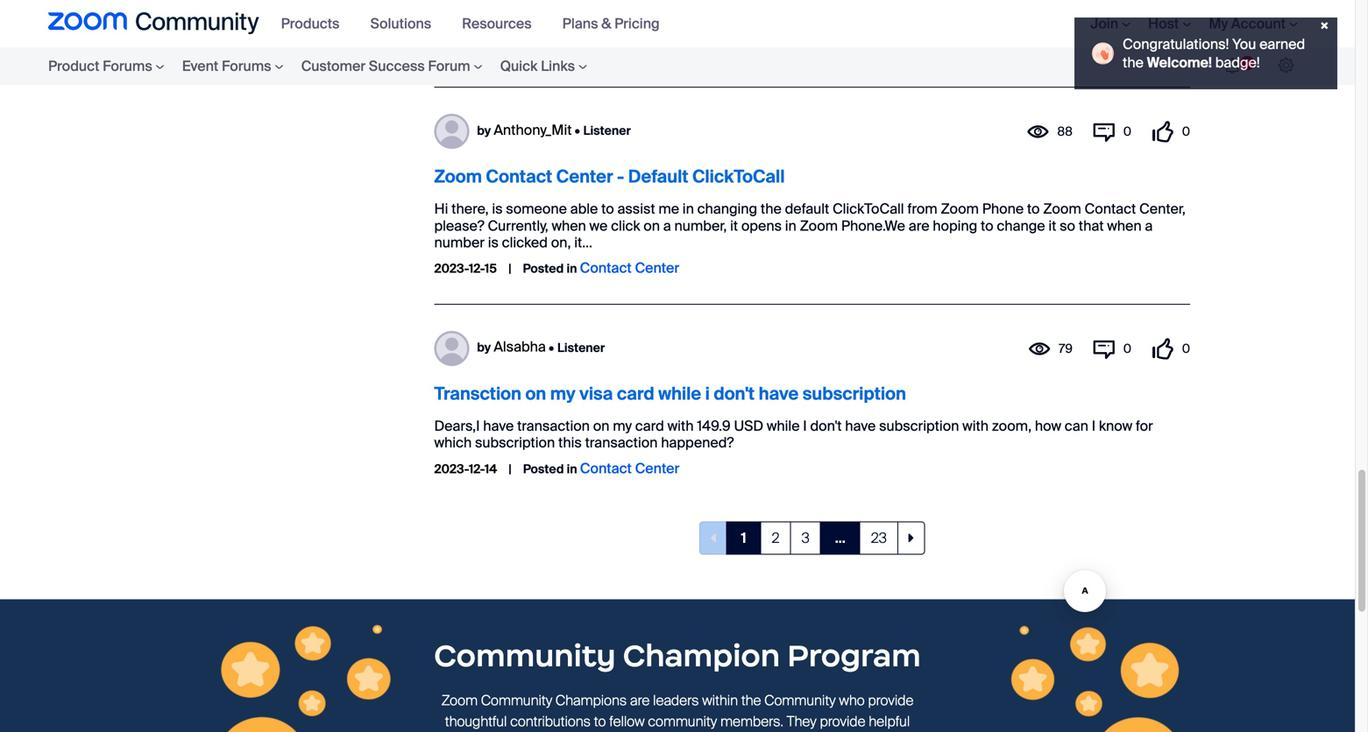 Task type: vqa. For each thing, say whether or not it's contained in the screenshot.
Community Champion | Customer icon associated with 1
no



Task type: describe. For each thing, give the bounding box(es) containing it.
quick links link
[[491, 47, 596, 85]]

1 contact center link from the top
[[579, 19, 679, 37]]

in right opens
[[785, 217, 797, 235]]

this
[[558, 434, 582, 452]]

transction
[[434, 383, 522, 405]]

my account
[[1209, 14, 1286, 33]]

leaders
[[653, 692, 699, 711]]

2023-12-15 | posted in contact center
[[434, 259, 679, 278]]

join
[[1091, 14, 1119, 33]]

anthony_mit
[[494, 121, 572, 139]]

clicktocall inside the hi there, is someone able to assist me in changing the default clicktocall from zoom phone to zoom contact center, please? currently, when we click on a number, it opens in zoom phone.we are hoping to change it so that when a number is clicked on, it...
[[833, 200, 904, 218]]

number
[[434, 234, 485, 252]]

phone.we
[[841, 217, 905, 235]]

me
[[659, 200, 679, 218]]

center for 2023-12-14 | posted in contact center
[[635, 460, 680, 478]]

zoom inside zoom community champions are leaders within the community who provide thoughtful contributions to fellow community members. they provide helpfu
[[441, 692, 478, 711]]

on inside the hi there, is someone able to assist me in changing the default clicktocall from zoom phone to zoom contact center, please? currently, when we click on a number, it opens in zoom phone.we are hoping to change it so that when a number is clicked on, it...
[[644, 217, 660, 235]]

1 it from the left
[[730, 217, 738, 235]]

| for contact
[[508, 261, 512, 277]]

plans & pricing link
[[562, 14, 673, 33]]

hi there, is someone able to assist me in changing the default clicktocall from zoom phone to zoom contact center, please? currently, when we click on a number, it opens in zoom phone.we are hoping to change it so that when a number is clicked on, it...
[[434, 200, 1186, 252]]

quick
[[500, 57, 538, 75]]

zoom community champions are leaders within the community who provide thoughtful contributions to fellow community members. they provide helpfu
[[441, 692, 914, 733]]

listener for my
[[558, 340, 605, 356]]

1 horizontal spatial provide
[[868, 692, 914, 711]]

149.9
[[697, 417, 731, 436]]

change
[[997, 217, 1045, 235]]

23
[[871, 529, 887, 548]]

2023-12-12 | posted in contact center latest reply 2023-12-15
[[434, 19, 679, 60]]

contributions
[[510, 713, 591, 732]]

1 horizontal spatial 1
[[1246, 56, 1250, 70]]

quick links
[[500, 57, 575, 75]]

who
[[839, 692, 865, 711]]

product forums link
[[48, 47, 173, 85]]

so
[[1060, 217, 1076, 235]]

champion
[[623, 637, 780, 675]]

event forums
[[182, 57, 271, 75]]

2 when from the left
[[1107, 217, 1142, 235]]

click
[[611, 217, 640, 235]]

customer
[[301, 57, 366, 75]]

zoom right phone
[[1043, 200, 1081, 218]]

don't inside 'dears,i have transaction on my card with 149.9 usd while i don't have subscription with zoom, how can i know for which subscription this transaction happened?'
[[810, 417, 842, 436]]

12- down plans
[[573, 44, 589, 60]]

thoughtful
[[445, 713, 507, 732]]

79
[[1059, 341, 1073, 357]]

0 horizontal spatial don't
[[714, 383, 755, 405]]

phone
[[982, 200, 1024, 218]]

my account link
[[1209, 14, 1298, 33]]

products
[[281, 14, 340, 33]]

visa
[[580, 383, 613, 405]]

12- for 2023-12-14 | posted in contact center
[[469, 461, 485, 478]]

1 vertical spatial on
[[525, 383, 546, 405]]

in for 2023-12-14 | posted in contact center
[[567, 461, 577, 478]]

transction on my visa card while i don't have subscription link
[[434, 383, 906, 405]]

zoom contact center - default clicktocall link
[[434, 166, 785, 188]]

2
[[772, 529, 780, 548]]

2023- for 2023-12-15 | posted in contact center
[[434, 261, 469, 277]]

posted inside 2023-12-12 | posted in contact center latest reply 2023-12-15
[[523, 21, 563, 37]]

know
[[1099, 417, 1133, 436]]

contact for 2023-12-14 | posted in contact center
[[580, 460, 632, 478]]

1 a from the left
[[663, 217, 671, 235]]

there,
[[452, 200, 489, 218]]

1 vertical spatial is
[[488, 234, 499, 252]]

3
[[802, 529, 810, 548]]

congratulations! you earned the
[[1123, 35, 1305, 72]]

congratulations!
[[1123, 35, 1229, 53]]

event forums link
[[173, 47, 292, 85]]

default
[[628, 166, 689, 188]]

plans & pricing
[[562, 14, 660, 33]]

0 horizontal spatial while
[[659, 383, 701, 405]]

are inside zoom community champions are leaders within the community who provide thoughtful contributions to fellow community members. they provide helpfu
[[630, 692, 650, 711]]

the inside the hi there, is someone able to assist me in changing the default clicktocall from zoom phone to zoom contact center, please? currently, when we click on a number, it opens in zoom phone.we are hoping to change it so that when a number is clicked on, it...
[[761, 200, 782, 218]]

can
[[1065, 417, 1089, 436]]

0 vertical spatial is
[[492, 200, 503, 218]]

product
[[48, 57, 99, 75]]

by anthony_mit • listener
[[477, 121, 631, 139]]

champions
[[556, 692, 627, 711]]

2023- for 2023-12-14 | posted in contact center
[[434, 461, 469, 478]]

please?
[[434, 217, 485, 235]]

zoom up there,
[[434, 166, 482, 188]]

default
[[785, 200, 829, 218]]

12- for 2023-12-12 | posted in contact center latest reply 2023-12-15
[[469, 21, 485, 37]]

0 vertical spatial card
[[617, 383, 655, 405]]

opens
[[741, 217, 782, 235]]

the inside zoom community champions are leaders within the community who provide thoughtful contributions to fellow community members. they provide helpfu
[[741, 692, 761, 711]]

center,
[[1140, 200, 1186, 218]]

to right phone
[[1027, 200, 1040, 218]]

reply
[[503, 44, 536, 60]]

…
[[835, 529, 846, 548]]

3 link
[[790, 522, 821, 555]]

fellow
[[609, 713, 645, 732]]

×
[[1321, 18, 1329, 34]]

| inside 2023-12-12 | posted in contact center latest reply 2023-12-15
[[508, 21, 511, 37]]

solutions link
[[370, 14, 445, 33]]

1 vertical spatial 1
[[741, 529, 746, 548]]

product forums
[[48, 57, 152, 75]]

center up able at top left
[[556, 166, 613, 188]]

the inside "congratulations! you earned the"
[[1123, 53, 1144, 72]]

alsabha link
[[494, 338, 546, 357]]

products link
[[281, 14, 353, 33]]

how
[[1035, 417, 1062, 436]]

zoom contact center - default clicktocall
[[434, 166, 785, 188]]

community.title image
[[48, 12, 259, 35]]

2 i from the left
[[1092, 417, 1096, 436]]

earned
[[1260, 35, 1305, 53]]

alsabha image
[[434, 331, 469, 366]]

that
[[1079, 217, 1104, 235]]

12
[[485, 21, 496, 37]]

i
[[705, 383, 710, 405]]

to right able at top left
[[601, 200, 614, 218]]

listener for center
[[584, 123, 631, 139]]



Task type: locate. For each thing, give the bounding box(es) containing it.
in for 2023-12-12 | posted in contact center latest reply 2023-12-15
[[566, 21, 577, 37]]

2 horizontal spatial have
[[845, 417, 876, 436]]

i right usd at bottom
[[803, 417, 807, 436]]

listener up visa
[[558, 340, 605, 356]]

2 with from the left
[[963, 417, 989, 436]]

1 i from the left
[[803, 417, 807, 436]]

1 vertical spatial my
[[613, 417, 632, 436]]

0 horizontal spatial it
[[730, 217, 738, 235]]

0 vertical spatial listener
[[584, 123, 631, 139]]

program
[[787, 637, 921, 675]]

12- down which
[[469, 461, 485, 478]]

• for my
[[549, 340, 554, 356]]

on
[[644, 217, 660, 235], [525, 383, 546, 405], [593, 417, 610, 436]]

1 vertical spatial |
[[508, 261, 512, 277]]

2 posted from the top
[[523, 261, 564, 277]]

0 vertical spatial the
[[1123, 53, 1144, 72]]

-
[[617, 166, 624, 188]]

1 with from the left
[[668, 417, 694, 436]]

2 a from the left
[[1145, 217, 1153, 235]]

resources link
[[462, 14, 545, 33]]

1 when from the left
[[552, 217, 586, 235]]

posted for on
[[523, 461, 564, 478]]

12- inside '2023-12-14 | posted in contact center'
[[469, 461, 485, 478]]

2 it from the left
[[1049, 217, 1057, 235]]

0 vertical spatial •
[[575, 123, 580, 139]]

my inside 'dears,i have transaction on my card with 149.9 usd while i don't have subscription with zoom, how can i know for which subscription this transaction happened?'
[[613, 417, 632, 436]]

subscription
[[803, 383, 906, 405], [879, 417, 959, 436], [475, 434, 555, 452]]

23 link
[[860, 522, 898, 555]]

• inside by alsabha • listener
[[549, 340, 554, 356]]

• right anthony_mit link
[[575, 123, 580, 139]]

1 horizontal spatial a
[[1145, 217, 1153, 235]]

center
[[635, 19, 679, 37], [556, 166, 613, 188], [635, 259, 679, 278], [635, 460, 680, 478]]

customer success forum link
[[292, 47, 491, 85]]

12- inside 2023-12-15 | posted in contact center
[[469, 261, 485, 277]]

transaction right this
[[585, 434, 658, 452]]

anthony_mit link
[[494, 121, 572, 139]]

0 vertical spatial |
[[508, 21, 511, 37]]

1 vertical spatial clicktocall
[[833, 200, 904, 218]]

center for 2023-12-12 | posted in contact center latest reply 2023-12-15
[[635, 19, 679, 37]]

on down by alsabha • listener
[[525, 383, 546, 405]]

15 inside 2023-12-15 | posted in contact center
[[485, 261, 497, 277]]

1 left 2
[[741, 529, 746, 548]]

center for 2023-12-15 | posted in contact center
[[635, 259, 679, 278]]

it left "so"
[[1049, 217, 1057, 235]]

it...
[[574, 234, 593, 252]]

don't
[[714, 383, 755, 405], [810, 417, 842, 436]]

by right alsabha icon
[[477, 340, 491, 356]]

in down this
[[567, 461, 577, 478]]

0 vertical spatial on
[[644, 217, 660, 235]]

on down visa
[[593, 417, 610, 436]]

happened?
[[661, 434, 734, 452]]

1 horizontal spatial clicktocall
[[833, 200, 904, 218]]

0 horizontal spatial are
[[630, 692, 650, 711]]

zoom
[[434, 166, 482, 188], [941, 200, 979, 218], [1043, 200, 1081, 218], [800, 217, 838, 235], [441, 692, 478, 711]]

usd
[[734, 417, 764, 436]]

3 posted from the top
[[523, 461, 564, 478]]

my down visa
[[613, 417, 632, 436]]

the up members.
[[741, 692, 761, 711]]

welcome! badge!
[[1147, 53, 1260, 72]]

transction on my visa card while i don't have subscription
[[434, 383, 906, 405]]

currently,
[[488, 217, 548, 235]]

my
[[1209, 14, 1228, 33]]

listener inside by alsabha • listener
[[558, 340, 605, 356]]

2023- inside '2023-12-14 | posted in contact center'
[[434, 461, 469, 478]]

contact center link for default
[[580, 259, 679, 278]]

contact inside 2023-12-12 | posted in contact center latest reply 2023-12-15
[[579, 19, 631, 37]]

| right 12
[[508, 21, 511, 37]]

i right can
[[1092, 417, 1096, 436]]

posted for contact
[[523, 261, 564, 277]]

• inside by anthony_mit • listener
[[575, 123, 580, 139]]

by
[[477, 123, 491, 139], [477, 340, 491, 356]]

1 horizontal spatial it
[[1049, 217, 1057, 235]]

while right usd at bottom
[[767, 417, 800, 436]]

1 horizontal spatial on
[[593, 417, 610, 436]]

dears,i have transaction on my card with 149.9 usd while i don't have subscription with zoom, how can i know for which subscription this transaction happened?
[[434, 417, 1153, 452]]

forums
[[103, 57, 152, 75], [222, 57, 271, 75]]

for
[[1136, 417, 1153, 436]]

1 vertical spatial by
[[477, 340, 491, 356]]

0 horizontal spatial my
[[550, 383, 576, 405]]

0 horizontal spatial have
[[483, 417, 514, 436]]

2023- inside 2023-12-15 | posted in contact center
[[434, 261, 469, 277]]

zoom left 'phone.we'
[[800, 217, 838, 235]]

anthony_mit image
[[434, 114, 469, 149]]

0 horizontal spatial •
[[549, 340, 554, 356]]

forum
[[428, 57, 470, 75]]

to
[[601, 200, 614, 218], [1027, 200, 1040, 218], [981, 217, 994, 235], [594, 713, 606, 732]]

0 horizontal spatial clicktocall
[[693, 166, 785, 188]]

in for 2023-12-15 | posted in contact center
[[567, 261, 577, 277]]

center down click
[[635, 259, 679, 278]]

2 by from the top
[[477, 340, 491, 356]]

•
[[575, 123, 580, 139], [549, 340, 554, 356]]

on inside 'dears,i have transaction on my card with 149.9 usd while i don't have subscription with zoom, how can i know for which subscription this transaction happened?'
[[593, 417, 610, 436]]

1 horizontal spatial don't
[[810, 417, 842, 436]]

by inside by alsabha • listener
[[477, 340, 491, 356]]

to inside zoom community champions are leaders within the community who provide thoughtful contributions to fellow community members. they provide helpfu
[[594, 713, 606, 732]]

0 vertical spatial while
[[659, 383, 701, 405]]

| down clicked on the left of page
[[508, 261, 512, 277]]

1 forums from the left
[[103, 57, 152, 75]]

alert
[[1075, 18, 1338, 106]]

contact for 2023-12-12 | posted in contact center latest reply 2023-12-15
[[579, 19, 631, 37]]

posted down on, on the left of the page
[[523, 261, 564, 277]]

1 by from the top
[[477, 123, 491, 139]]

forums down community.title image
[[103, 57, 152, 75]]

alert containing congratulations! you earned the
[[1075, 18, 1338, 106]]

0 horizontal spatial with
[[668, 417, 694, 436]]

don't right i
[[714, 383, 755, 405]]

are left hoping
[[909, 217, 930, 235]]

clicktocall up 'changing'
[[693, 166, 785, 188]]

pricing
[[615, 14, 660, 33]]

1
[[1246, 56, 1250, 70], [741, 529, 746, 548]]

when right the that
[[1107, 217, 1142, 235]]

have
[[759, 383, 799, 405], [483, 417, 514, 436], [845, 417, 876, 436]]

in inside '2023-12-14 | posted in contact center'
[[567, 461, 577, 478]]

0 vertical spatial by
[[477, 123, 491, 139]]

12- up latest
[[469, 21, 485, 37]]

join link
[[1091, 14, 1131, 33]]

2023-12-15 link
[[538, 44, 600, 60]]

community
[[648, 713, 717, 732]]

2 vertical spatial |
[[509, 461, 512, 478]]

listener up zoom contact center - default clicktocall link
[[584, 123, 631, 139]]

&
[[602, 14, 611, 33]]

0 vertical spatial 15
[[589, 44, 600, 60]]

1 vertical spatial contact center link
[[580, 259, 679, 278]]

0 horizontal spatial when
[[552, 217, 586, 235]]

3 contact center link from the top
[[580, 460, 680, 478]]

15 inside 2023-12-12 | posted in contact center latest reply 2023-12-15
[[589, 44, 600, 60]]

2 forums from the left
[[222, 57, 271, 75]]

when left we
[[552, 217, 586, 235]]

is left clicked on the left of page
[[488, 234, 499, 252]]

1 horizontal spatial my
[[613, 417, 632, 436]]

1 vertical spatial provide
[[820, 713, 866, 732]]

we
[[590, 217, 608, 235]]

1 horizontal spatial i
[[1092, 417, 1096, 436]]

2 link
[[760, 522, 791, 555]]

while left i
[[659, 383, 701, 405]]

1 vertical spatial card
[[635, 417, 664, 436]]

1 horizontal spatial when
[[1107, 217, 1142, 235]]

2023- for 2023-12-12 | posted in contact center latest reply 2023-12-15
[[434, 21, 469, 37]]

latest
[[463, 44, 500, 60]]

my left visa
[[550, 383, 576, 405]]

contact inside the hi there, is someone able to assist me in changing the default clicktocall from zoom phone to zoom contact center, please? currently, when we click on a number, it opens in zoom phone.we are hoping to change it so that when a number is clicked on, it...
[[1085, 200, 1136, 218]]

card inside 'dears,i have transaction on my card with 149.9 usd while i don't have subscription with zoom, how can i know for which subscription this transaction happened?'
[[635, 417, 664, 436]]

a right the that
[[1145, 217, 1153, 235]]

are up fellow
[[630, 692, 650, 711]]

0 vertical spatial contact center link
[[579, 19, 679, 37]]

in inside 2023-12-12 | posted in contact center latest reply 2023-12-15
[[566, 21, 577, 37]]

posted up reply
[[523, 21, 563, 37]]

provide down who
[[820, 713, 866, 732]]

posted inside '2023-12-14 | posted in contact center'
[[523, 461, 564, 478]]

assist
[[618, 200, 655, 218]]

in right me
[[683, 200, 694, 218]]

| inside 2023-12-15 | posted in contact center
[[508, 261, 512, 277]]

the down the join link on the right
[[1123, 53, 1144, 72]]

menu bar containing products
[[272, 0, 682, 47]]

2 horizontal spatial on
[[644, 217, 660, 235]]

0 vertical spatial 1
[[1246, 56, 1250, 70]]

forums for product forums
[[103, 57, 152, 75]]

1 horizontal spatial •
[[575, 123, 580, 139]]

1 vertical spatial don't
[[810, 417, 842, 436]]

0 vertical spatial my
[[550, 383, 576, 405]]

0 vertical spatial clicktocall
[[693, 166, 785, 188]]

links
[[541, 57, 575, 75]]

1 horizontal spatial while
[[767, 417, 800, 436]]

0 horizontal spatial on
[[525, 383, 546, 405]]

in down on, on the left of the page
[[567, 261, 577, 277]]

hi
[[434, 200, 448, 218]]

by for transction
[[477, 340, 491, 356]]

1 horizontal spatial with
[[963, 417, 989, 436]]

by alsabha • listener
[[477, 338, 605, 357]]

1 horizontal spatial have
[[759, 383, 799, 405]]

| for on
[[509, 461, 512, 478]]

host
[[1148, 14, 1179, 33]]

zoom right from
[[941, 200, 979, 218]]

0 vertical spatial are
[[909, 217, 930, 235]]

to down the champions
[[594, 713, 606, 732]]

provide
[[868, 692, 914, 711], [820, 713, 866, 732]]

0 vertical spatial don't
[[714, 383, 755, 405]]

• right alsabha link
[[549, 340, 554, 356]]

1 posted from the top
[[523, 21, 563, 37]]

1 down you
[[1246, 56, 1250, 70]]

2 vertical spatial the
[[741, 692, 761, 711]]

0 horizontal spatial a
[[663, 217, 671, 235]]

plans
[[562, 14, 598, 33]]

| right 14
[[509, 461, 512, 478]]

1 horizontal spatial 15
[[589, 44, 600, 60]]

0 vertical spatial posted
[[523, 21, 563, 37]]

1 vertical spatial •
[[549, 340, 554, 356]]

dears,i
[[434, 417, 480, 436]]

card down transction on my visa card while i don't have subscription
[[635, 417, 664, 436]]

15 down currently, at the top of page
[[485, 261, 497, 277]]

1 vertical spatial the
[[761, 200, 782, 218]]

1 horizontal spatial forums
[[222, 57, 271, 75]]

with
[[668, 417, 694, 436], [963, 417, 989, 436]]

which
[[434, 434, 472, 452]]

by for zoom
[[477, 123, 491, 139]]

members.
[[721, 713, 784, 732]]

in up 2023-12-15 link
[[566, 21, 577, 37]]

2 vertical spatial posted
[[523, 461, 564, 478]]

on right click
[[644, 217, 660, 235]]

in inside 2023-12-15 | posted in contact center
[[567, 261, 577, 277]]

center right &
[[635, 19, 679, 37]]

center down 'happened?'
[[635, 460, 680, 478]]

12- for 2023-12-15 | posted in contact center
[[469, 261, 485, 277]]

i
[[803, 417, 807, 436], [1092, 417, 1096, 436]]

by inside by anthony_mit • listener
[[477, 123, 491, 139]]

changing
[[697, 200, 757, 218]]

1 vertical spatial are
[[630, 692, 650, 711]]

solutions
[[370, 14, 431, 33]]

provide right who
[[868, 692, 914, 711]]

to right hoping
[[981, 217, 994, 235]]

contact for 2023-12-15 | posted in contact center
[[580, 259, 632, 278]]

with left zoom,
[[963, 417, 989, 436]]

card right visa
[[617, 383, 655, 405]]

menu bar
[[272, 0, 682, 47], [1064, 0, 1307, 47], [13, 47, 631, 85]]

able
[[570, 200, 598, 218]]

success
[[369, 57, 425, 75]]

zoom up thoughtful
[[441, 692, 478, 711]]

14
[[485, 461, 497, 478]]

1 vertical spatial posted
[[523, 261, 564, 277]]

when
[[552, 217, 586, 235], [1107, 217, 1142, 235]]

don't right usd at bottom
[[810, 417, 842, 436]]

0 horizontal spatial 15
[[485, 261, 497, 277]]

clicktocall left from
[[833, 200, 904, 218]]

contact center link for card
[[580, 460, 680, 478]]

| inside '2023-12-14 | posted in contact center'
[[509, 461, 512, 478]]

the
[[1123, 53, 1144, 72], [761, 200, 782, 218], [741, 692, 761, 711]]

zoom,
[[992, 417, 1032, 436]]

menu bar containing product forums
[[13, 47, 631, 85]]

alsabha
[[494, 338, 546, 357]]

the left "default"
[[761, 200, 782, 218]]

is right there,
[[492, 200, 503, 218]]

2023-
[[434, 21, 469, 37], [538, 44, 573, 60], [434, 261, 469, 277], [434, 461, 469, 478]]

• for center
[[575, 123, 580, 139]]

forums for event forums
[[222, 57, 271, 75]]

1 vertical spatial 15
[[485, 261, 497, 277]]

while inside 'dears,i have transaction on my card with 149.9 usd while i don't have subscription with zoom, how can i know for which subscription this transaction happened?'
[[767, 417, 800, 436]]

resources
[[462, 14, 532, 33]]

listener inside by anthony_mit • listener
[[584, 123, 631, 139]]

1 vertical spatial listener
[[558, 340, 605, 356]]

posted inside 2023-12-15 | posted in contact center
[[523, 261, 564, 277]]

contact center link
[[579, 19, 679, 37], [580, 259, 679, 278], [580, 460, 680, 478]]

2 vertical spatial on
[[593, 417, 610, 436]]

account
[[1232, 14, 1286, 33]]

0 vertical spatial provide
[[868, 692, 914, 711]]

are inside the hi there, is someone able to assist me in changing the default clicktocall from zoom phone to zoom contact center, please? currently, when we click on a number, it opens in zoom phone.we are hoping to change it so that when a number is clicked on, it...
[[909, 217, 930, 235]]

center inside 2023-12-12 | posted in contact center latest reply 2023-12-15
[[635, 19, 679, 37]]

hoping
[[933, 217, 978, 235]]

0 horizontal spatial i
[[803, 417, 807, 436]]

transaction up '2023-12-14 | posted in contact center'
[[517, 417, 590, 436]]

within
[[702, 692, 738, 711]]

15 down plans
[[589, 44, 600, 60]]

12- down 'number'
[[469, 261, 485, 277]]

12-
[[469, 21, 485, 37], [573, 44, 589, 60], [469, 261, 485, 277], [469, 461, 485, 478]]

2 contact center link from the top
[[580, 259, 679, 278]]

menu bar containing join
[[1064, 0, 1307, 47]]

on,
[[551, 234, 571, 252]]

it left opens
[[730, 217, 738, 235]]

a left number, at the top of the page
[[663, 217, 671, 235]]

0 horizontal spatial 1
[[741, 529, 746, 548]]

1 vertical spatial while
[[767, 417, 800, 436]]

you
[[1233, 35, 1256, 53]]

0 horizontal spatial provide
[[820, 713, 866, 732]]

with left 149.9
[[668, 417, 694, 436]]

by right anthony_mit image
[[477, 123, 491, 139]]

posted down this
[[523, 461, 564, 478]]

2 vertical spatial contact center link
[[580, 460, 680, 478]]

clicked
[[502, 234, 548, 252]]

1 horizontal spatial are
[[909, 217, 930, 235]]

0 horizontal spatial forums
[[103, 57, 152, 75]]

forums right the event
[[222, 57, 271, 75]]

badge!
[[1216, 53, 1260, 72]]



